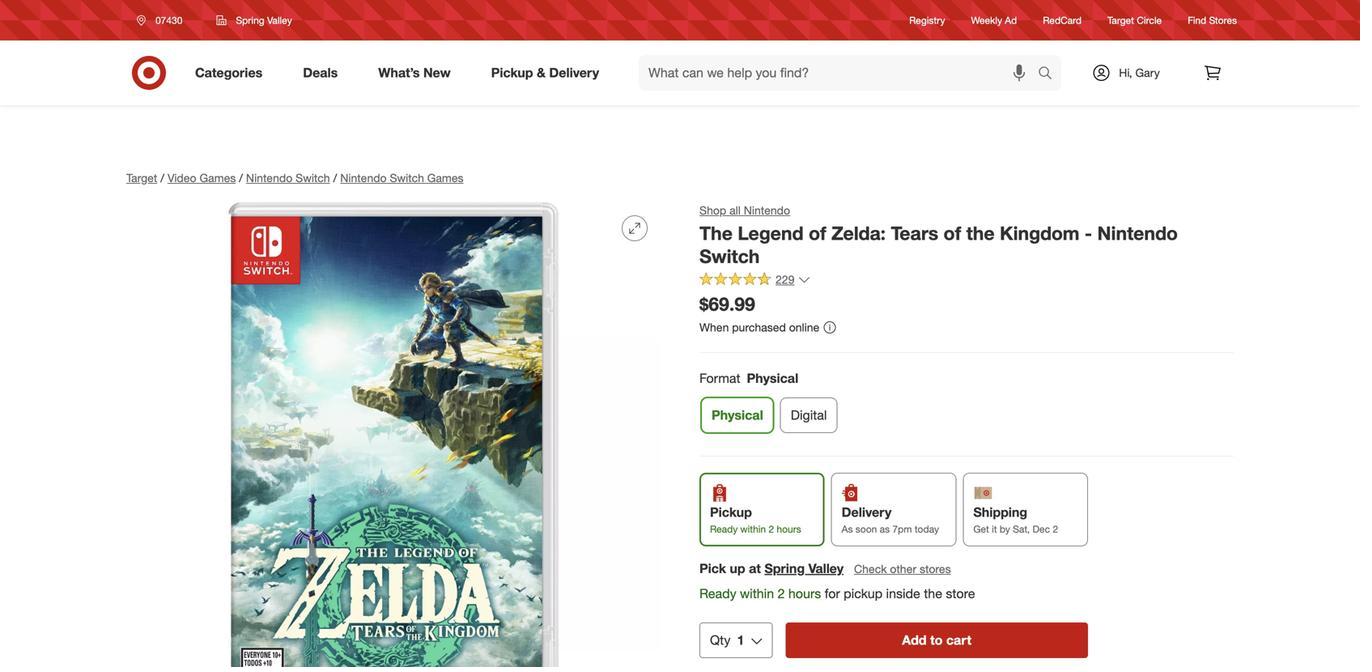 Task type: locate. For each thing, give the bounding box(es) containing it.
229
[[776, 273, 795, 287]]

pickup for ready
[[710, 505, 752, 520]]

2 horizontal spatial switch
[[700, 245, 760, 268]]

pickup left &
[[491, 65, 533, 81]]

1 vertical spatial target
[[126, 171, 157, 185]]

when purchased online
[[700, 320, 820, 334]]

delivery up soon
[[842, 505, 892, 520]]

1 of from the left
[[809, 222, 827, 245]]

1 vertical spatial delivery
[[842, 505, 892, 520]]

what's
[[378, 65, 420, 81]]

/ right nintendo switch link
[[333, 171, 337, 185]]

1 horizontal spatial target
[[1108, 14, 1135, 26]]

registry
[[910, 14, 946, 26]]

the
[[700, 222, 733, 245]]

valley inside spring valley dropdown button
[[267, 14, 292, 26]]

sat,
[[1013, 523, 1030, 535]]

physical down format physical
[[712, 407, 764, 423]]

video games link
[[168, 171, 236, 185]]

new
[[424, 65, 451, 81]]

2 horizontal spatial 2
[[1053, 523, 1059, 535]]

target circle link
[[1108, 13, 1163, 27]]

check other stores
[[855, 562, 951, 576]]

pickup
[[491, 65, 533, 81], [710, 505, 752, 520]]

2 up pick up at spring valley at the right bottom
[[769, 523, 774, 535]]

within down at on the right bottom of the page
[[740, 586, 774, 602]]

redcard
[[1044, 14, 1082, 26]]

0 horizontal spatial delivery
[[550, 65, 599, 81]]

delivery inside 'delivery as soon as 7pm today'
[[842, 505, 892, 520]]

of right tears
[[944, 222, 962, 245]]

1 vertical spatial the
[[924, 586, 943, 602]]

0 vertical spatial target
[[1108, 14, 1135, 26]]

video
[[168, 171, 197, 185]]

pickup up the up
[[710, 505, 752, 520]]

stores
[[1210, 14, 1238, 26]]

/ right the video games link
[[239, 171, 243, 185]]

for
[[825, 586, 841, 602]]

0 horizontal spatial games
[[200, 171, 236, 185]]

2 games from the left
[[428, 171, 464, 185]]

0 vertical spatial hours
[[777, 523, 802, 535]]

physical
[[747, 371, 799, 387], [712, 407, 764, 423]]

hours
[[777, 523, 802, 535], [789, 586, 822, 602]]

1 vertical spatial ready
[[700, 586, 737, 602]]

0 horizontal spatial pickup
[[491, 65, 533, 81]]

0 vertical spatial delivery
[[550, 65, 599, 81]]

target left the video
[[126, 171, 157, 185]]

spring
[[236, 14, 265, 26], [765, 561, 805, 577]]

-
[[1085, 222, 1093, 245]]

the left kingdom
[[967, 222, 995, 245]]

target for target / video games / nintendo switch / nintendo switch games
[[126, 171, 157, 185]]

weekly ad link
[[972, 13, 1018, 27]]

valley up deals link
[[267, 14, 292, 26]]

valley up for
[[809, 561, 844, 577]]

0 horizontal spatial of
[[809, 222, 827, 245]]

target
[[1108, 14, 1135, 26], [126, 171, 157, 185]]

get
[[974, 523, 990, 535]]

delivery right &
[[550, 65, 599, 81]]

pickup
[[844, 586, 883, 602]]

purchased
[[732, 320, 786, 334]]

1 horizontal spatial spring
[[765, 561, 805, 577]]

0 horizontal spatial target
[[126, 171, 157, 185]]

group
[[698, 370, 1235, 440]]

delivery
[[550, 65, 599, 81], [842, 505, 892, 520]]

nintendo right the video games link
[[246, 171, 293, 185]]

ready up pick
[[710, 523, 738, 535]]

1 horizontal spatial of
[[944, 222, 962, 245]]

1 vertical spatial spring
[[765, 561, 805, 577]]

2
[[769, 523, 774, 535], [1053, 523, 1059, 535], [778, 586, 785, 602]]

0 vertical spatial pickup
[[491, 65, 533, 81]]

1 horizontal spatial /
[[239, 171, 243, 185]]

cart
[[947, 633, 972, 648]]

0 vertical spatial within
[[741, 523, 766, 535]]

nintendo switch link
[[246, 171, 330, 185]]

pickup inside pickup ready within 2 hours
[[710, 505, 752, 520]]

target left circle
[[1108, 14, 1135, 26]]

redcard link
[[1044, 13, 1082, 27]]

at
[[749, 561, 761, 577]]

find stores
[[1188, 14, 1238, 26]]

1 horizontal spatial 2
[[778, 586, 785, 602]]

zelda:
[[832, 222, 886, 245]]

physical link
[[702, 398, 774, 433]]

1 horizontal spatial valley
[[809, 561, 844, 577]]

1 / from the left
[[161, 171, 164, 185]]

physical up physical link
[[747, 371, 799, 387]]

of
[[809, 222, 827, 245], [944, 222, 962, 245]]

inside
[[887, 586, 921, 602]]

0 horizontal spatial valley
[[267, 14, 292, 26]]

0 vertical spatial ready
[[710, 523, 738, 535]]

shop
[[700, 203, 727, 217]]

pick up at spring valley
[[700, 561, 844, 577]]

0 horizontal spatial switch
[[296, 171, 330, 185]]

ready inside pickup ready within 2 hours
[[710, 523, 738, 535]]

when
[[700, 320, 729, 334]]

games
[[200, 171, 236, 185], [428, 171, 464, 185]]

add
[[903, 633, 927, 648]]

today
[[915, 523, 940, 535]]

online
[[790, 320, 820, 334]]

1 vertical spatial within
[[740, 586, 774, 602]]

spring right at on the right bottom of the page
[[765, 561, 805, 577]]

1 vertical spatial pickup
[[710, 505, 752, 520]]

0 vertical spatial the
[[967, 222, 995, 245]]

1 vertical spatial physical
[[712, 407, 764, 423]]

switch
[[296, 171, 330, 185], [390, 171, 424, 185], [700, 245, 760, 268]]

/ left the video
[[161, 171, 164, 185]]

valley
[[267, 14, 292, 26], [809, 561, 844, 577]]

1 within from the top
[[741, 523, 766, 535]]

1 horizontal spatial delivery
[[842, 505, 892, 520]]

2 horizontal spatial /
[[333, 171, 337, 185]]

ad
[[1006, 14, 1018, 26]]

delivery as soon as 7pm today
[[842, 505, 940, 535]]

spring inside dropdown button
[[236, 14, 265, 26]]

1 horizontal spatial games
[[428, 171, 464, 185]]

spring up categories link
[[236, 14, 265, 26]]

as
[[842, 523, 853, 535]]

the
[[967, 222, 995, 245], [924, 586, 943, 602]]

hi,
[[1120, 66, 1133, 80]]

2 right dec
[[1053, 523, 1059, 535]]

within up at on the right bottom of the page
[[741, 523, 766, 535]]

the down stores
[[924, 586, 943, 602]]

1 horizontal spatial pickup
[[710, 505, 752, 520]]

1 horizontal spatial the
[[967, 222, 995, 245]]

categories link
[[181, 55, 283, 91]]

nintendo
[[246, 171, 293, 185], [340, 171, 387, 185], [744, 203, 791, 217], [1098, 222, 1179, 245]]

1 vertical spatial valley
[[809, 561, 844, 577]]

shipping get it by sat, dec 2
[[974, 505, 1059, 535]]

hours up spring valley button
[[777, 523, 802, 535]]

0 horizontal spatial spring
[[236, 14, 265, 26]]

digital link
[[781, 398, 838, 433]]

group containing format
[[698, 370, 1235, 440]]

hours down spring valley button
[[789, 586, 822, 602]]

2 down pick up at spring valley at the right bottom
[[778, 586, 785, 602]]

ready down pick
[[700, 586, 737, 602]]

other
[[891, 562, 917, 576]]

switch inside shop all nintendo the legend of zelda: tears of the kingdom - nintendo switch
[[700, 245, 760, 268]]

search
[[1031, 66, 1070, 82]]

tears
[[891, 222, 939, 245]]

the legend of zelda: tears of the kingdom - nintendo switch, 1 of 24 image
[[126, 203, 661, 667]]

0 horizontal spatial 2
[[769, 523, 774, 535]]

spring valley
[[236, 14, 292, 26]]

of left zelda:
[[809, 222, 827, 245]]

find
[[1188, 14, 1207, 26]]

0 horizontal spatial /
[[161, 171, 164, 185]]

within
[[741, 523, 766, 535], [740, 586, 774, 602]]

0 vertical spatial spring
[[236, 14, 265, 26]]

2 of from the left
[[944, 222, 962, 245]]

to
[[931, 633, 943, 648]]

target inside target circle link
[[1108, 14, 1135, 26]]

0 vertical spatial valley
[[267, 14, 292, 26]]



Task type: vqa. For each thing, say whether or not it's contained in the screenshot.
07430 "DROPDOWN BUTTON"
yes



Task type: describe. For each thing, give the bounding box(es) containing it.
weekly ad
[[972, 14, 1018, 26]]

format
[[700, 371, 741, 387]]

hours inside pickup ready within 2 hours
[[777, 523, 802, 535]]

as
[[880, 523, 890, 535]]

dec
[[1033, 523, 1051, 535]]

the inside shop all nintendo the legend of zelda: tears of the kingdom - nintendo switch
[[967, 222, 995, 245]]

check
[[855, 562, 887, 576]]

within inside pickup ready within 2 hours
[[741, 523, 766, 535]]

add to cart button
[[786, 623, 1089, 659]]

qty
[[710, 633, 731, 648]]

spring valley button
[[206, 6, 303, 35]]

1
[[737, 633, 745, 648]]

1 horizontal spatial switch
[[390, 171, 424, 185]]

nintendo up legend
[[744, 203, 791, 217]]

find stores link
[[1188, 13, 1238, 27]]

shipping
[[974, 505, 1028, 520]]

check other stores button
[[854, 561, 952, 579]]

pickup & delivery
[[491, 65, 599, 81]]

add to cart
[[903, 633, 972, 648]]

07430
[[156, 14, 183, 26]]

pick
[[700, 561, 727, 577]]

target / video games / nintendo switch / nintendo switch games
[[126, 171, 464, 185]]

hi, gary
[[1120, 66, 1161, 80]]

pickup & delivery link
[[478, 55, 620, 91]]

shop all nintendo the legend of zelda: tears of the kingdom - nintendo switch
[[700, 203, 1179, 268]]

soon
[[856, 523, 878, 535]]

$69.99
[[700, 293, 756, 316]]

07430 button
[[126, 6, 200, 35]]

weekly
[[972, 14, 1003, 26]]

2 inside shipping get it by sat, dec 2
[[1053, 523, 1059, 535]]

it
[[992, 523, 998, 535]]

stores
[[920, 562, 951, 576]]

kingdom
[[1000, 222, 1080, 245]]

format physical
[[700, 371, 799, 387]]

2 within from the top
[[740, 586, 774, 602]]

up
[[730, 561, 746, 577]]

nintendo switch games link
[[340, 171, 464, 185]]

3 / from the left
[[333, 171, 337, 185]]

spring valley button
[[765, 560, 844, 578]]

categories
[[195, 65, 263, 81]]

7pm
[[893, 523, 913, 535]]

legend
[[738, 222, 804, 245]]

pickup for &
[[491, 65, 533, 81]]

0 horizontal spatial the
[[924, 586, 943, 602]]

registry link
[[910, 13, 946, 27]]

gary
[[1136, 66, 1161, 80]]

nintendo right nintendo switch link
[[340, 171, 387, 185]]

1 vertical spatial hours
[[789, 586, 822, 602]]

store
[[946, 586, 976, 602]]

2 / from the left
[[239, 171, 243, 185]]

ready within 2 hours for pickup inside the store
[[700, 586, 976, 602]]

1 games from the left
[[200, 171, 236, 185]]

by
[[1000, 523, 1011, 535]]

circle
[[1137, 14, 1163, 26]]

&
[[537, 65, 546, 81]]

pickup ready within 2 hours
[[710, 505, 802, 535]]

what's new
[[378, 65, 451, 81]]

qty 1
[[710, 633, 745, 648]]

229 link
[[700, 272, 811, 290]]

deals
[[303, 65, 338, 81]]

target link
[[126, 171, 157, 185]]

What can we help you find? suggestions appear below search field
[[639, 55, 1043, 91]]

target for target circle
[[1108, 14, 1135, 26]]

digital
[[791, 407, 827, 423]]

nintendo right -
[[1098, 222, 1179, 245]]

search button
[[1031, 55, 1070, 94]]

2 inside pickup ready within 2 hours
[[769, 523, 774, 535]]

what's new link
[[365, 55, 471, 91]]

all
[[730, 203, 741, 217]]

0 vertical spatial physical
[[747, 371, 799, 387]]

target circle
[[1108, 14, 1163, 26]]

deals link
[[289, 55, 358, 91]]



